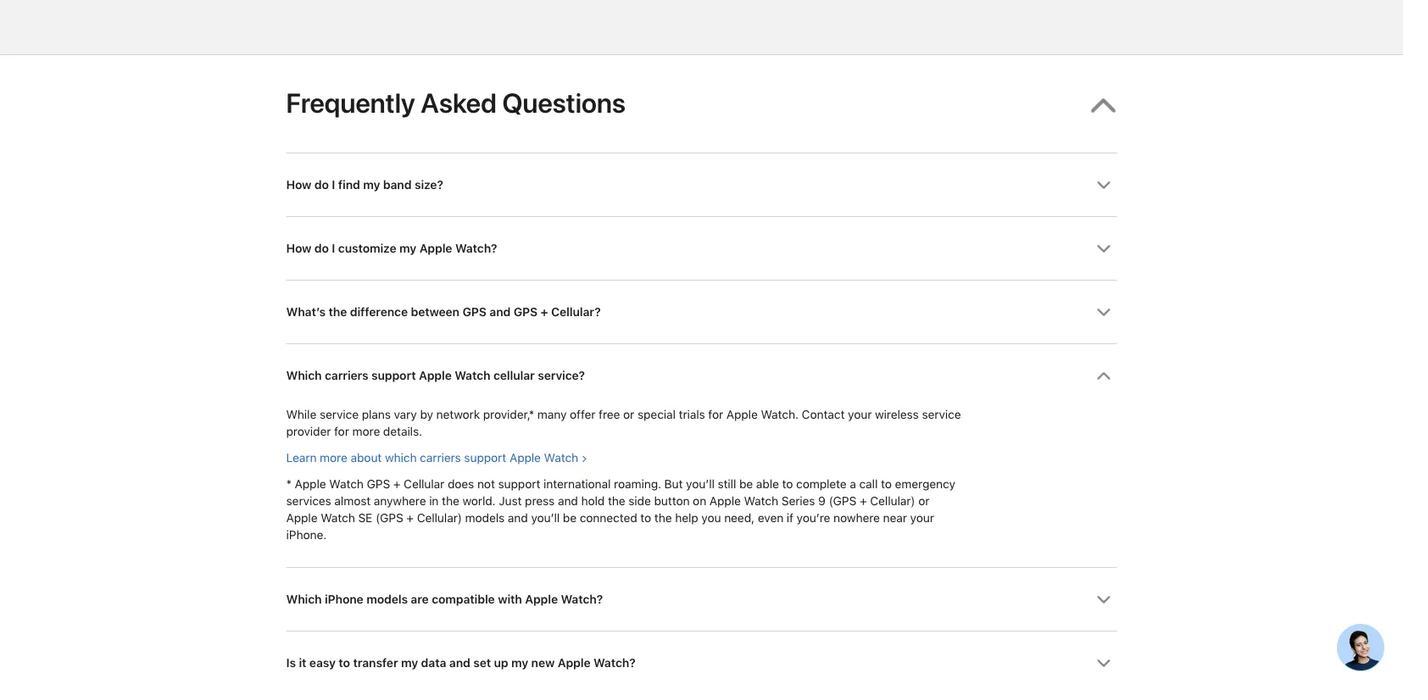 Task type: locate. For each thing, give the bounding box(es) containing it.
2 vertical spatial support
[[498, 477, 540, 492]]

(gps down anywhere
[[376, 511, 403, 526]]

i left find
[[332, 178, 335, 192]]

support up just
[[498, 477, 540, 492]]

or right free
[[623, 407, 634, 422]]

cellular
[[404, 477, 444, 492]]

able
[[756, 477, 779, 492]]

1 horizontal spatial models
[[465, 511, 505, 526]]

0 vertical spatial cellular)
[[870, 494, 915, 509]]

gps right between
[[462, 305, 487, 320]]

which left iphone
[[286, 593, 322, 607]]

1 horizontal spatial or
[[918, 494, 930, 509]]

1 horizontal spatial (gps
[[829, 494, 857, 509]]

cellular) up the near
[[870, 494, 915, 509]]

your right the near
[[910, 511, 934, 526]]

how left find
[[286, 178, 311, 192]]

how for how do i customize my apple watch?
[[286, 242, 311, 256]]

1 vertical spatial you'll
[[531, 511, 560, 526]]

support up not
[[464, 451, 506, 465]]

1 vertical spatial apple watch
[[710, 494, 778, 509]]

1 vertical spatial more
[[320, 451, 347, 465]]

0 vertical spatial apple watch
[[295, 477, 364, 492]]

iphone
[[325, 593, 363, 607]]

1 vertical spatial which
[[286, 593, 322, 607]]

1 chevrondown image from the top
[[1097, 242, 1111, 256]]

is it easy to transfer my data and set up my new apple watch? button
[[286, 632, 1117, 690]]

i inside how do i find my band size? dropdown button
[[332, 178, 335, 192]]

transfer
[[353, 656, 398, 671]]

customize
[[338, 242, 396, 256]]

gps left cellular?
[[514, 305, 538, 320]]

2 how from the top
[[286, 242, 311, 256]]

1 horizontal spatial for
[[708, 407, 723, 422]]

service up provider
[[320, 407, 359, 422]]

the right what's
[[329, 305, 347, 320]]

3 chevrondown image from the top
[[1097, 593, 1111, 607]]

watch? inside dropdown button
[[561, 593, 603, 607]]

0 horizontal spatial carriers
[[325, 369, 368, 383]]

for
[[708, 407, 723, 422], [334, 424, 349, 439]]

service
[[320, 407, 359, 422], [922, 407, 961, 422]]

how inside how do i find my band size? dropdown button
[[286, 178, 311, 192]]

support inside * apple watch gps + cellular does not support international roaming. but you'll still be able to complete a call to emergency services almost anywhere in the world. just press and hold the side button on apple watch series 9 (gps + cellular) or apple watch se (gps + cellular) models and you'll be connected to the help you need, even if you're nowhere near your iphone.
[[498, 477, 540, 492]]

2 chevrondown image from the top
[[1097, 369, 1111, 384]]

0 horizontal spatial watch
[[455, 369, 490, 383]]

how inside how do i customize my apple watch? dropdown button
[[286, 242, 311, 256]]

what's the difference between gps and gps + cellular?
[[286, 305, 601, 320]]

do for customize
[[314, 242, 329, 256]]

the right in
[[442, 494, 459, 509]]

1 vertical spatial support
[[464, 451, 506, 465]]

gps
[[462, 305, 487, 320], [514, 305, 538, 320], [367, 477, 390, 492]]

or inside the while service plans vary by network provider,* many offer free or special trials for apple watch. contact your wireless service provider for more details.
[[623, 407, 634, 422]]

1 vertical spatial how
[[286, 242, 311, 256]]

0 vertical spatial which
[[286, 369, 322, 383]]

0 vertical spatial watch?
[[455, 242, 497, 256]]

do left find
[[314, 178, 329, 192]]

0 horizontal spatial or
[[623, 407, 634, 422]]

1 which from the top
[[286, 369, 322, 383]]

easy
[[309, 656, 336, 671]]

models down world.
[[465, 511, 505, 526]]

(gps down the a on the right bottom of page
[[829, 494, 857, 509]]

i left customize
[[332, 242, 335, 256]]

and right between
[[490, 305, 511, 320]]

1 horizontal spatial more
[[352, 424, 380, 439]]

2 i from the top
[[332, 242, 335, 256]]

0 vertical spatial models
[[465, 511, 505, 526]]

my right find
[[363, 178, 380, 192]]

+ inside dropdown button
[[541, 305, 548, 320]]

(gps
[[829, 494, 857, 509], [376, 511, 403, 526]]

on
[[693, 494, 706, 509]]

more right learn
[[320, 451, 347, 465]]

1 vertical spatial i
[[332, 242, 335, 256]]

frequently
[[286, 87, 415, 119]]

do left customize
[[314, 242, 329, 256]]

0 horizontal spatial be
[[563, 511, 576, 526]]

carriers up "plans"
[[325, 369, 368, 383]]

the down button
[[654, 511, 672, 526]]

0 horizontal spatial models
[[366, 593, 408, 607]]

chevrondown image inside 'which carriers support apple watch cellular service?' "dropdown button"
[[1097, 369, 1111, 384]]

free
[[599, 407, 620, 422]]

band
[[383, 178, 412, 192]]

2 vertical spatial chevrondown image
[[1097, 657, 1111, 671]]

do inside dropdown button
[[314, 242, 329, 256]]

find
[[338, 178, 360, 192]]

1 vertical spatial (gps
[[376, 511, 403, 526]]

1 i from the top
[[332, 178, 335, 192]]

3 chevrondown image from the top
[[1097, 657, 1111, 671]]

watch
[[455, 369, 490, 383], [544, 451, 578, 465]]

apple up press
[[510, 451, 541, 465]]

2 chevrondown image from the top
[[1097, 306, 1111, 320]]

watch up network
[[455, 369, 490, 383]]

chevrondown image
[[1097, 178, 1111, 193], [1097, 369, 1111, 384], [1097, 593, 1111, 607]]

many
[[537, 407, 567, 422]]

i inside how do i customize my apple watch? dropdown button
[[332, 242, 335, 256]]

which for which carriers support apple watch cellular service?
[[286, 369, 322, 383]]

apple up by
[[419, 369, 452, 383]]

cellular)
[[870, 494, 915, 509], [417, 511, 462, 526]]

my
[[363, 178, 380, 192], [399, 242, 416, 256], [401, 656, 418, 671], [511, 656, 528, 671]]

0 vertical spatial chevrondown image
[[1097, 242, 1111, 256]]

0 horizontal spatial service
[[320, 407, 359, 422]]

*
[[286, 477, 292, 492]]

button
[[654, 494, 690, 509]]

side
[[628, 494, 651, 509]]

models inside * apple watch gps + cellular does not support international roaming. but you'll still be able to complete a call to emergency services almost anywhere in the world. just press and hold the side button on apple watch series 9 (gps + cellular) or apple watch se (gps + cellular) models and you'll be connected to the help you need, even if you're nowhere near your iphone.
[[465, 511, 505, 526]]

your inside * apple watch gps + cellular does not support international roaming. but you'll still be able to complete a call to emergency services almost anywhere in the world. just press and hold the side button on apple watch series 9 (gps + cellular) or apple watch se (gps + cellular) models and you'll be connected to the help you need, even if you're nowhere near your iphone.
[[910, 511, 934, 526]]

support up vary
[[371, 369, 416, 383]]

to
[[782, 477, 793, 492], [881, 477, 892, 492], [640, 511, 651, 526], [339, 656, 350, 671]]

for right provider
[[334, 424, 349, 439]]

0 vertical spatial more
[[352, 424, 380, 439]]

1 horizontal spatial service
[[922, 407, 961, 422]]

chevrondown image inside how do i find my band size? dropdown button
[[1097, 178, 1111, 193]]

1 vertical spatial your
[[910, 511, 934, 526]]

i
[[332, 178, 335, 192], [332, 242, 335, 256]]

1 vertical spatial for
[[334, 424, 349, 439]]

which up while at the left bottom of the page
[[286, 369, 322, 383]]

difference
[[350, 305, 408, 320]]

offer
[[570, 407, 596, 422]]

and
[[490, 305, 511, 320], [558, 494, 578, 509], [508, 511, 528, 526], [449, 656, 470, 671]]

need,
[[724, 511, 755, 526]]

1 vertical spatial or
[[918, 494, 930, 509]]

do inside dropdown button
[[314, 178, 329, 192]]

how up what's
[[286, 242, 311, 256]]

1 do from the top
[[314, 178, 329, 192]]

support inside "dropdown button"
[[371, 369, 416, 383]]

gps up anywhere
[[367, 477, 390, 492]]

list containing how do i find my band size?
[[286, 153, 1117, 690]]

which
[[286, 369, 322, 383], [286, 593, 322, 607]]

or down emergency
[[918, 494, 930, 509]]

your right contact
[[848, 407, 872, 422]]

you'll
[[686, 477, 715, 492], [531, 511, 560, 526]]

which iphone models are compatible with apple watch? button
[[286, 568, 1117, 631]]

network
[[436, 407, 480, 422]]

1 horizontal spatial carriers
[[420, 451, 461, 465]]

carriers
[[325, 369, 368, 383], [420, 451, 461, 465]]

0 vertical spatial chevrondown image
[[1097, 178, 1111, 193]]

chevrondown image
[[1097, 242, 1111, 256], [1097, 306, 1111, 320], [1097, 657, 1111, 671]]

be right the still
[[739, 477, 753, 492]]

to inside dropdown button
[[339, 656, 350, 671]]

1 horizontal spatial your
[[910, 511, 934, 526]]

0 vertical spatial (gps
[[829, 494, 857, 509]]

1 vertical spatial models
[[366, 593, 408, 607]]

which inside dropdown button
[[286, 593, 322, 607]]

carriers up cellular
[[420, 451, 461, 465]]

1 chevrondown image from the top
[[1097, 178, 1111, 193]]

0 vertical spatial support
[[371, 369, 416, 383]]

be
[[739, 477, 753, 492], [563, 511, 576, 526]]

connected
[[580, 511, 637, 526]]

service right wireless
[[922, 407, 961, 422]]

your
[[848, 407, 872, 422], [910, 511, 934, 526]]

cellular
[[493, 369, 535, 383]]

0 horizontal spatial gps
[[367, 477, 390, 492]]

which for which iphone models are compatible with apple watch?
[[286, 593, 322, 607]]

my inside how do i customize my apple watch? dropdown button
[[399, 242, 416, 256]]

up
[[494, 656, 508, 671]]

1 vertical spatial carriers
[[420, 451, 461, 465]]

my right customize
[[399, 242, 416, 256]]

+ down call
[[860, 494, 867, 509]]

more down "plans"
[[352, 424, 380, 439]]

cellular) down in
[[417, 511, 462, 526]]

apple watch up services
[[295, 477, 364, 492]]

1 vertical spatial watch?
[[561, 593, 603, 607]]

list
[[286, 153, 1117, 690]]

1 vertical spatial chevrondown image
[[1097, 306, 1111, 320]]

apple watch up need,
[[710, 494, 778, 509]]

1 horizontal spatial cellular)
[[870, 494, 915, 509]]

learn more about which carriers support apple watch
[[286, 451, 578, 465]]

1 vertical spatial cellular)
[[417, 511, 462, 526]]

1 how from the top
[[286, 178, 311, 192]]

+ left cellular?
[[541, 305, 548, 320]]

2 which from the top
[[286, 593, 322, 607]]

models left are
[[366, 593, 408, 607]]

chevrondown image for which carriers support apple watch cellular service?
[[1097, 369, 1111, 384]]

2 do from the top
[[314, 242, 329, 256]]

0 vertical spatial be
[[739, 477, 753, 492]]

1 horizontal spatial you'll
[[686, 477, 715, 492]]

apple watch
[[295, 477, 364, 492], [710, 494, 778, 509]]

you're
[[797, 511, 830, 526]]

chevrondown image inside how do i customize my apple watch? dropdown button
[[1097, 242, 1111, 256]]

1 vertical spatial watch
[[544, 451, 578, 465]]

chevrondown image inside what's the difference between gps and gps + cellular? dropdown button
[[1097, 306, 1111, 320]]

watch? right new
[[593, 656, 635, 671]]

to right easy
[[339, 656, 350, 671]]

service?
[[538, 369, 585, 383]]

how
[[286, 178, 311, 192], [286, 242, 311, 256]]

watch? up what's the difference between gps and gps + cellular?
[[455, 242, 497, 256]]

support
[[371, 369, 416, 383], [464, 451, 506, 465], [498, 477, 540, 492]]

services
[[286, 494, 331, 509]]

iphone.
[[286, 528, 327, 543]]

0 horizontal spatial for
[[334, 424, 349, 439]]

provider,*
[[483, 407, 534, 422]]

watch up international at bottom left
[[544, 451, 578, 465]]

watch? right with
[[561, 593, 603, 607]]

your inside the while service plans vary by network provider,* many offer free or special trials for apple watch. contact your wireless service provider for more details.
[[848, 407, 872, 422]]

chevrondown image inside which iphone models are compatible with apple watch? dropdown button
[[1097, 593, 1111, 607]]

list item
[[286, 344, 1117, 568]]

for right trials
[[708, 407, 723, 422]]

and inside is it easy to transfer my data and set up my new apple watch? dropdown button
[[449, 656, 470, 671]]

1 vertical spatial chevrondown image
[[1097, 369, 1111, 384]]

you'll down press
[[531, 511, 560, 526]]

0 vertical spatial watch
[[455, 369, 490, 383]]

frequently asked questions
[[286, 87, 626, 119]]

which inside "dropdown button"
[[286, 369, 322, 383]]

my left data
[[401, 656, 418, 671]]

and down just
[[508, 511, 528, 526]]

the
[[329, 305, 347, 320], [442, 494, 459, 509], [608, 494, 625, 509], [654, 511, 672, 526]]

0 vertical spatial carriers
[[325, 369, 368, 383]]

you'll up 'on'
[[686, 477, 715, 492]]

0 vertical spatial how
[[286, 178, 311, 192]]

apple right with
[[525, 593, 558, 607]]

and left set
[[449, 656, 470, 671]]

chevrondown image for which iphone models are compatible with apple watch?
[[1097, 593, 1111, 607]]

to right call
[[881, 477, 892, 492]]

complete
[[796, 477, 847, 492]]

chevrondown image inside is it easy to transfer my data and set up my new apple watch? dropdown button
[[1097, 657, 1111, 671]]

0 vertical spatial do
[[314, 178, 329, 192]]

apple up between
[[419, 242, 452, 256]]

my right up
[[511, 656, 528, 671]]

be down international at bottom left
[[563, 511, 576, 526]]

0 vertical spatial i
[[332, 178, 335, 192]]

2 vertical spatial chevrondown image
[[1097, 593, 1111, 607]]

0 horizontal spatial more
[[320, 451, 347, 465]]

0 horizontal spatial your
[[848, 407, 872, 422]]

how for how do i find my band size?
[[286, 178, 311, 192]]

what's the difference between gps and gps + cellular? button
[[286, 281, 1117, 344]]

1 vertical spatial do
[[314, 242, 329, 256]]

2 service from the left
[[922, 407, 961, 422]]

0 vertical spatial or
[[623, 407, 634, 422]]

or inside * apple watch gps + cellular does not support international roaming. but you'll still be able to complete a call to emergency services almost anywhere in the world. just press and hold the side button on apple watch series 9 (gps + cellular) or apple watch se (gps + cellular) models and you'll be connected to the help you need, even if you're nowhere near your iphone.
[[918, 494, 930, 509]]

models
[[465, 511, 505, 526], [366, 593, 408, 607]]

cellular?
[[551, 305, 601, 320]]

0 vertical spatial your
[[848, 407, 872, 422]]



Task type: vqa. For each thing, say whether or not it's contained in the screenshot.
How does Apple Trade In work? Dropdown Button
no



Task type: describe. For each thing, give the bounding box(es) containing it.
learn more about which carriers support apple watch link
[[286, 451, 587, 465]]

to down side on the bottom left
[[640, 511, 651, 526]]

set
[[473, 656, 491, 671]]

1 horizontal spatial be
[[739, 477, 753, 492]]

which
[[385, 451, 417, 465]]

gps inside * apple watch gps + cellular does not support international roaming. but you'll still be able to complete a call to emergency services almost anywhere in the world. just press and hold the side button on apple watch series 9 (gps + cellular) or apple watch se (gps + cellular) models and you'll be connected to the help you need, even if you're nowhere near your iphone.
[[367, 477, 390, 492]]

international
[[544, 477, 611, 492]]

provider
[[286, 424, 331, 439]]

how do i customize my apple watch? button
[[286, 217, 1117, 280]]

almost
[[334, 494, 371, 509]]

you
[[701, 511, 721, 526]]

chevrondown image for cellular?
[[1097, 306, 1111, 320]]

details.
[[383, 424, 422, 439]]

does
[[448, 477, 474, 492]]

what's
[[286, 305, 326, 320]]

while service plans vary by network provider,* many offer free or special trials for apple watch. contact your wireless service provider for more details.
[[286, 407, 961, 439]]

trials
[[679, 407, 705, 422]]

nowhere
[[834, 511, 880, 526]]

is it easy to transfer my data and set up my new apple watch?
[[286, 656, 635, 671]]

it
[[299, 656, 306, 671]]

in
[[429, 494, 439, 509]]

models inside which iphone models are compatible with apple watch? dropdown button
[[366, 593, 408, 607]]

press
[[525, 494, 555, 509]]

still
[[718, 477, 736, 492]]

my inside how do i find my band size? dropdown button
[[363, 178, 380, 192]]

+ down anywhere
[[406, 511, 414, 526]]

not
[[477, 477, 495, 492]]

near
[[883, 511, 907, 526]]

i for customize
[[332, 242, 335, 256]]

size?
[[415, 178, 443, 192]]

about
[[351, 451, 382, 465]]

carriers inside "dropdown button"
[[325, 369, 368, 383]]

with
[[498, 593, 522, 607]]

0 horizontal spatial cellular)
[[417, 511, 462, 526]]

are
[[411, 593, 429, 607]]

i for find
[[332, 178, 335, 192]]

while
[[286, 407, 316, 422]]

apple watch se
[[286, 511, 372, 526]]

chevrondown image for set
[[1097, 657, 1111, 671]]

contact
[[802, 407, 845, 422]]

0 horizontal spatial you'll
[[531, 511, 560, 526]]

hold
[[581, 494, 605, 509]]

list item containing which carriers support apple watch cellular service?
[[286, 344, 1117, 568]]

0 vertical spatial for
[[708, 407, 723, 422]]

world.
[[462, 494, 496, 509]]

call
[[859, 477, 878, 492]]

but
[[664, 477, 683, 492]]

emergency
[[895, 477, 955, 492]]

just
[[499, 494, 522, 509]]

1 service from the left
[[320, 407, 359, 422]]

vary
[[394, 407, 417, 422]]

which carriers support apple watch cellular service? button
[[286, 345, 1117, 407]]

plans
[[362, 407, 391, 422]]

compatible
[[432, 593, 495, 607]]

0 horizontal spatial (gps
[[376, 511, 403, 526]]

even
[[758, 511, 784, 526]]

the up connected
[[608, 494, 625, 509]]

2 vertical spatial watch?
[[593, 656, 635, 671]]

between
[[411, 305, 459, 320]]

the inside dropdown button
[[329, 305, 347, 320]]

data
[[421, 656, 446, 671]]

help
[[675, 511, 698, 526]]

1 horizontal spatial apple watch
[[710, 494, 778, 509]]

new
[[531, 656, 555, 671]]

which carriers support apple watch cellular service?
[[286, 369, 585, 383]]

which iphone models are compatible with apple watch?
[[286, 593, 603, 607]]

if
[[787, 511, 794, 526]]

apple inside "dropdown button"
[[419, 369, 452, 383]]

special
[[638, 407, 676, 422]]

do for find
[[314, 178, 329, 192]]

and down international at bottom left
[[558, 494, 578, 509]]

1 horizontal spatial watch
[[544, 451, 578, 465]]

chevrondown image for how do i find my band size?
[[1097, 178, 1111, 193]]

watch inside "dropdown button"
[[455, 369, 490, 383]]

apple inside dropdown button
[[525, 593, 558, 607]]

and inside what's the difference between gps and gps + cellular? dropdown button
[[490, 305, 511, 320]]

asked
[[421, 87, 497, 119]]

to right able
[[782, 477, 793, 492]]

questions
[[502, 87, 626, 119]]

is
[[286, 656, 296, 671]]

anywhere
[[374, 494, 426, 509]]

a
[[850, 477, 856, 492]]

series 9
[[781, 494, 826, 509]]

* apple watch gps + cellular does not support international roaming. but you'll still be able to complete a call to emergency services almost anywhere in the world. just press and hold the side button on apple watch series 9 (gps + cellular) or apple watch se (gps + cellular) models and you'll be connected to the help you need, even if you're nowhere near your iphone.
[[286, 477, 955, 543]]

0 vertical spatial you'll
[[686, 477, 715, 492]]

more inside the while service plans vary by network provider,* many offer free or special trials for apple watch. contact your wireless service provider for more details.
[[352, 424, 380, 439]]

0 horizontal spatial apple watch
[[295, 477, 364, 492]]

frequently asked questions button
[[286, 55, 1117, 153]]

2 horizontal spatial gps
[[514, 305, 538, 320]]

how do i find my band size? button
[[286, 154, 1117, 217]]

wireless
[[875, 407, 919, 422]]

by
[[420, 407, 433, 422]]

1 horizontal spatial gps
[[462, 305, 487, 320]]

roaming.
[[614, 477, 661, 492]]

learn
[[286, 451, 317, 465]]

+ up anywhere
[[393, 477, 401, 492]]

how do i find my band size?
[[286, 178, 443, 192]]

apple right new
[[558, 656, 590, 671]]

1 vertical spatial be
[[563, 511, 576, 526]]

apple watch.
[[726, 407, 799, 422]]

how do i customize my apple watch?
[[286, 242, 497, 256]]



